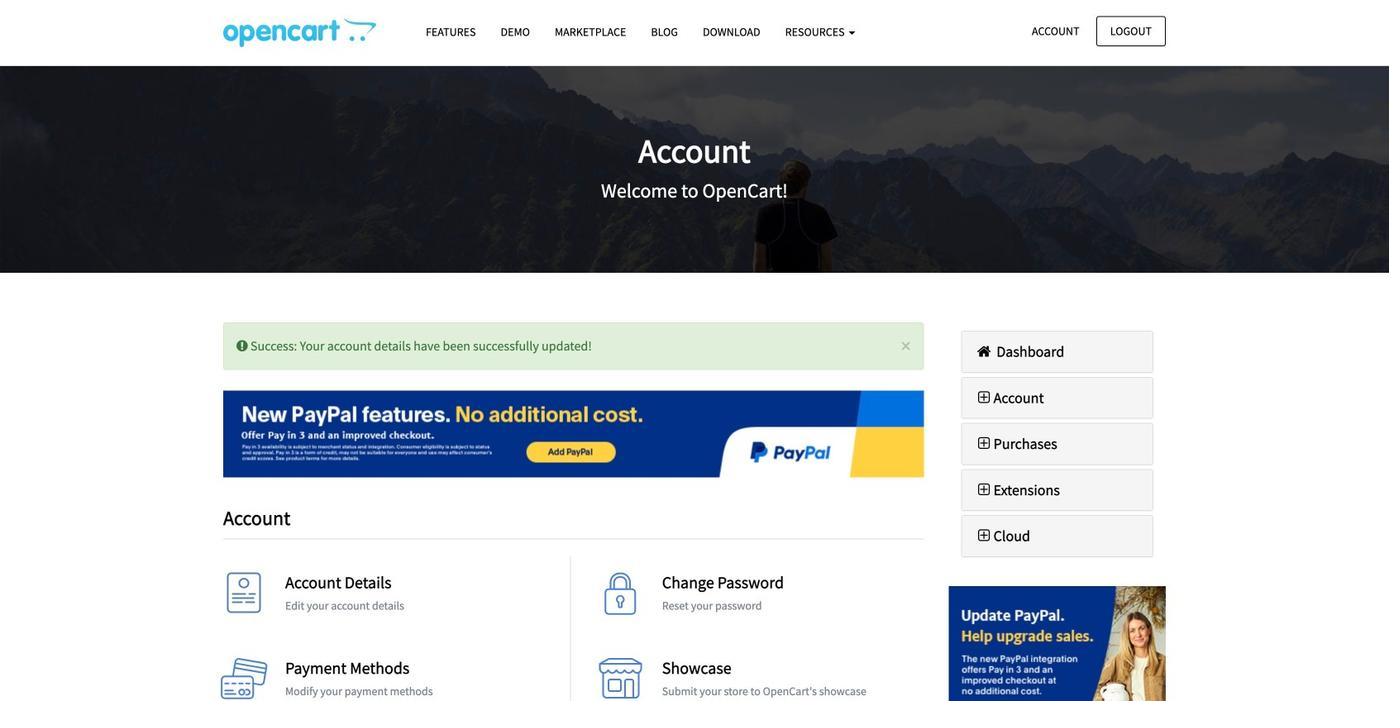 Task type: vqa. For each thing, say whether or not it's contained in the screenshot.
the rightmost paypal image
yes



Task type: describe. For each thing, give the bounding box(es) containing it.
exclamation circle image
[[237, 339, 248, 353]]

account image
[[219, 573, 269, 622]]

2 plus square o image from the top
[[975, 482, 994, 497]]

0 vertical spatial paypal image
[[223, 391, 924, 478]]

payment methods image
[[219, 658, 269, 701]]

plus square o image
[[975, 390, 994, 405]]

showcase image
[[596, 658, 646, 701]]



Task type: locate. For each thing, give the bounding box(es) containing it.
1 vertical spatial paypal image
[[949, 586, 1166, 701]]

opencart - your account image
[[223, 17, 376, 47]]

1 vertical spatial plus square o image
[[975, 482, 994, 497]]

1 plus square o image from the top
[[975, 436, 994, 451]]

1 horizontal spatial paypal image
[[949, 586, 1166, 701]]

2 vertical spatial plus square o image
[[975, 529, 994, 543]]

change password image
[[596, 573, 646, 622]]

0 vertical spatial plus square o image
[[975, 436, 994, 451]]

0 horizontal spatial paypal image
[[223, 391, 924, 478]]

3 plus square o image from the top
[[975, 529, 994, 543]]

home image
[[975, 344, 994, 359]]

paypal image
[[223, 391, 924, 478], [949, 586, 1166, 701]]

plus square o image
[[975, 436, 994, 451], [975, 482, 994, 497], [975, 529, 994, 543]]



